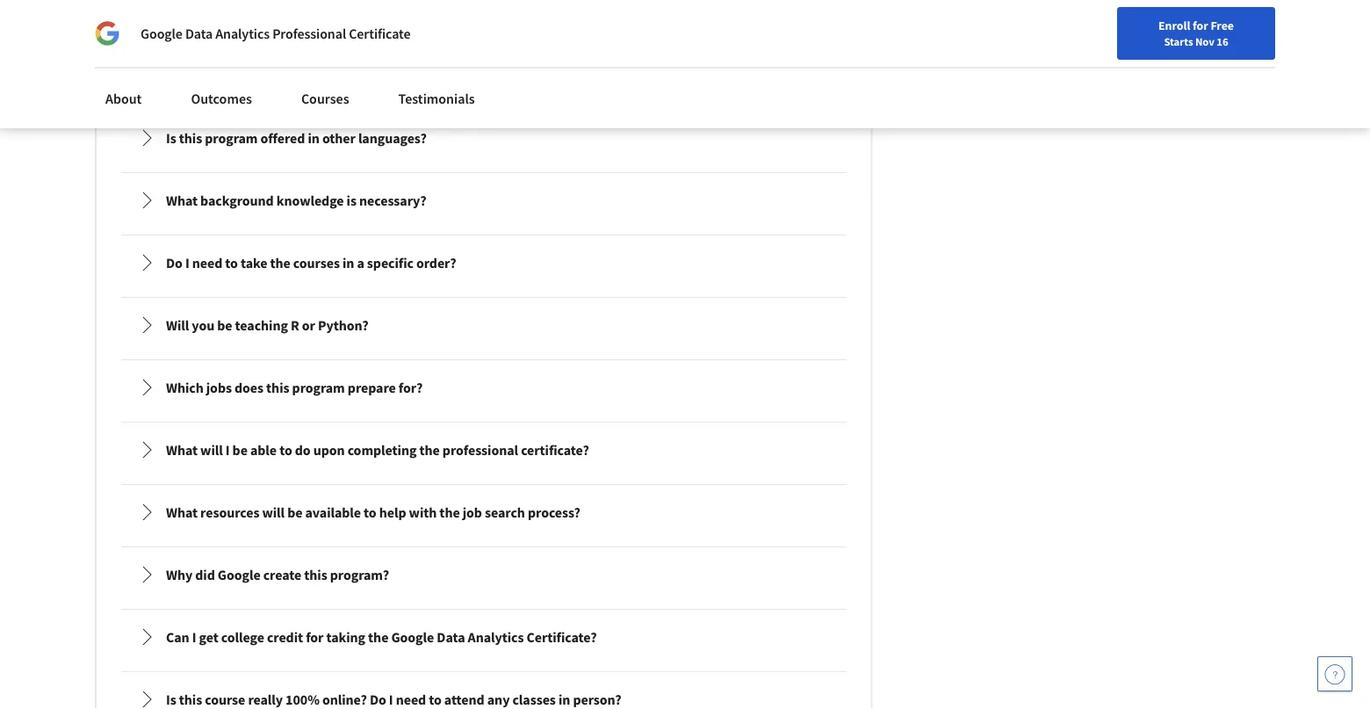 Task type: describe. For each thing, give the bounding box(es) containing it.
opens in a new tab image for what resources will be available to help with the job search process?
[[294, 569, 308, 583]]

i inside is this course really 100% online? do i need to attend any classes in person? dropdown button
[[389, 691, 393, 709]]

i inside do i need to take the courses in a specific order? dropdown button
[[185, 254, 190, 272]]

take
[[241, 254, 268, 272]]

will you be teaching r or python? button
[[124, 301, 844, 350]]

necessary?
[[359, 192, 427, 209]]

0 horizontal spatial will
[[200, 441, 223, 459]]

coursera image
[[21, 14, 133, 42]]

what will i be able to do upon completing the professional certificate? button
[[124, 426, 844, 475]]

to left help
[[364, 504, 377, 521]]

1 vertical spatial will
[[262, 504, 285, 521]]

professional
[[443, 441, 519, 459]]

you
[[192, 317, 215, 334]]

do
[[295, 441, 311, 459]]

specific
[[367, 254, 414, 272]]

is this course really 100% online? do i need to attend any classes in person? button
[[124, 675, 844, 709]]

the right taking on the bottom left
[[368, 629, 389, 646]]

courses link
[[291, 79, 360, 118]]

which jobs does this program prepare for?
[[166, 379, 423, 397]]

program inside is this program offered in other languages? dropdown button
[[205, 130, 258, 147]]

google data analytics professional certificate
[[141, 25, 411, 42]]

process?
[[528, 504, 581, 521]]

available
[[305, 504, 361, 521]]

other
[[322, 130, 356, 147]]

free
[[1211, 18, 1235, 33]]

outcomes
[[191, 90, 252, 107]]

nov
[[1196, 34, 1215, 48]]

show notifications image
[[1134, 22, 1155, 43]]

for inside enroll for free starts nov 16
[[1193, 18, 1209, 33]]

do i need to take the courses in a specific order?
[[166, 254, 457, 272]]

what background knowledge is necessary? button
[[124, 176, 844, 225]]

what background knowledge is necessary?
[[166, 192, 427, 209]]

is this course really 100% online? do i need to attend any classes in person?
[[166, 691, 622, 709]]

be inside will you be teaching r or python? dropdown button
[[217, 317, 232, 334]]

enroll
[[1159, 18, 1191, 33]]

help center image
[[1325, 664, 1346, 685]]

did
[[195, 566, 215, 584]]

to left 'take'
[[225, 254, 238, 272]]

python?
[[318, 317, 369, 334]]

is this program offered in other languages? button
[[124, 114, 844, 163]]

can i get college credit for taking the google data analytics certificate? button
[[124, 613, 844, 662]]

professional
[[273, 25, 346, 42]]

courses
[[293, 254, 340, 272]]

online?
[[322, 691, 367, 709]]

about
[[105, 90, 142, 107]]

what resources will be available to help with the job search process?
[[166, 504, 581, 521]]

certificate?
[[521, 441, 590, 459]]

which jobs does this program prepare for? button
[[124, 363, 844, 412]]

be for will
[[233, 441, 248, 459]]

program inside which jobs does this program prepare for? dropdown button
[[292, 379, 345, 397]]

teaching
[[235, 317, 288, 334]]

data inside dropdown button
[[437, 629, 465, 646]]

able
[[250, 441, 277, 459]]

is for is this course really 100% online? do i need to attend any classes in person?
[[166, 691, 176, 709]]

why
[[166, 566, 193, 584]]

person?
[[573, 691, 622, 709]]

what for what background knowledge is necessary?
[[166, 192, 198, 209]]

resources
[[200, 504, 260, 521]]

for inside dropdown button
[[306, 629, 324, 646]]

is for is this program offered in other languages?
[[166, 130, 176, 147]]

is this program offered in other languages?
[[166, 130, 427, 147]]

testimonials link
[[388, 79, 486, 118]]

certificate
[[349, 25, 411, 42]]

or
[[302, 317, 315, 334]]

the right 'take'
[[270, 254, 291, 272]]

google image
[[95, 21, 120, 46]]

will you be teaching r or python?
[[166, 317, 369, 334]]

i inside can i get college credit for taking the google data analytics certificate? dropdown button
[[192, 629, 196, 646]]

starts
[[1165, 34, 1194, 48]]

college
[[221, 629, 264, 646]]

why did google create this program?
[[166, 566, 389, 584]]

program?
[[330, 566, 389, 584]]

1 vertical spatial in
[[343, 254, 354, 272]]

0 horizontal spatial need
[[192, 254, 223, 272]]

1 vertical spatial do
[[370, 691, 386, 709]]

is
[[347, 192, 357, 209]]

what resources will be available to help with the job search process? button
[[124, 488, 844, 537]]

analytics inside dropdown button
[[468, 629, 524, 646]]

i inside what will i be able to do upon completing the professional certificate? dropdown button
[[226, 441, 230, 459]]

outcomes link
[[181, 79, 263, 118]]

to left do
[[280, 441, 292, 459]]

create
[[263, 566, 302, 584]]

the right completing
[[420, 441, 440, 459]]

taking
[[326, 629, 366, 646]]

does
[[235, 379, 264, 397]]

in inside dropdown button
[[308, 130, 320, 147]]

search
[[485, 504, 525, 521]]

credit
[[267, 629, 303, 646]]



Task type: vqa. For each thing, say whether or not it's contained in the screenshot.
i within the 'Dropdown Button'
yes



Task type: locate. For each thing, give the bounding box(es) containing it.
background
[[200, 192, 274, 209]]

about link
[[95, 79, 152, 118]]

attend
[[445, 691, 485, 709]]

is inside is this course really 100% online? do i need to attend any classes in person? dropdown button
[[166, 691, 176, 709]]

why did google create this program? button
[[124, 550, 844, 600]]

1 vertical spatial analytics
[[468, 629, 524, 646]]

2 horizontal spatial in
[[559, 691, 571, 709]]

need
[[192, 254, 223, 272], [396, 691, 426, 709]]

opens in a new tab image
[[294, 569, 308, 583], [603, 673, 617, 687]]

is inside is this program offered in other languages? dropdown button
[[166, 130, 176, 147]]

any
[[488, 691, 510, 709]]

will
[[200, 441, 223, 459], [262, 504, 285, 521]]

jobs
[[206, 379, 232, 397]]

menu item
[[1002, 18, 1115, 75]]

for
[[1193, 18, 1209, 33], [306, 629, 324, 646]]

be right you
[[217, 317, 232, 334]]

1 vertical spatial data
[[437, 629, 465, 646]]

1 horizontal spatial do
[[370, 691, 386, 709]]

to
[[225, 254, 238, 272], [280, 441, 292, 459], [364, 504, 377, 521], [429, 691, 442, 709]]

program down outcomes
[[205, 130, 258, 147]]

i right online? at the bottom left
[[389, 691, 393, 709]]

a
[[357, 254, 365, 272]]

1 vertical spatial google
[[218, 566, 261, 584]]

2 what from the top
[[166, 441, 198, 459]]

enroll for free starts nov 16
[[1159, 18, 1235, 48]]

be inside what resources will be available to help with the job search process? dropdown button
[[288, 504, 303, 521]]

google up "is this course really 100% online? do i need to attend any classes in person?"
[[391, 629, 434, 646]]

job
[[463, 504, 482, 521]]

prepare
[[348, 379, 396, 397]]

0 vertical spatial do
[[166, 254, 183, 272]]

0 vertical spatial what
[[166, 192, 198, 209]]

0 horizontal spatial data
[[185, 25, 213, 42]]

what for what will i be able to do upon completing the professional certificate?
[[166, 441, 198, 459]]

0 horizontal spatial analytics
[[216, 25, 270, 42]]

really
[[248, 691, 283, 709]]

data
[[185, 25, 213, 42], [437, 629, 465, 646]]

r
[[291, 317, 299, 334]]

will left able
[[200, 441, 223, 459]]

1 vertical spatial is
[[166, 691, 176, 709]]

2 is from the top
[[166, 691, 176, 709]]

get
[[199, 629, 219, 646]]

0 vertical spatial is
[[166, 130, 176, 147]]

what for what resources will be available to help with the job search process?
[[166, 504, 198, 521]]

the
[[270, 254, 291, 272], [420, 441, 440, 459], [440, 504, 460, 521], [368, 629, 389, 646]]

analytics up is this course really 100% online? do i need to attend any classes in person? dropdown button
[[468, 629, 524, 646]]

completing
[[348, 441, 417, 459]]

0 horizontal spatial google
[[141, 25, 183, 42]]

to left attend
[[429, 691, 442, 709]]

do up will
[[166, 254, 183, 272]]

need left 'take'
[[192, 254, 223, 272]]

program
[[205, 130, 258, 147], [292, 379, 345, 397]]

2 vertical spatial in
[[559, 691, 571, 709]]

1 vertical spatial for
[[306, 629, 324, 646]]

100%
[[286, 691, 320, 709]]

1 is from the top
[[166, 130, 176, 147]]

google inside why did google create this program? dropdown button
[[218, 566, 261, 584]]

1 vertical spatial what
[[166, 441, 198, 459]]

0 vertical spatial google
[[141, 25, 183, 42]]

be left able
[[233, 441, 248, 459]]

what left resources
[[166, 504, 198, 521]]

1 vertical spatial opens in a new tab image
[[603, 673, 617, 687]]

1 horizontal spatial in
[[343, 254, 354, 272]]

1 horizontal spatial opens in a new tab image
[[603, 673, 617, 687]]

do i need to take the courses in a specific order? button
[[124, 238, 844, 288]]

will right resources
[[262, 504, 285, 521]]

google inside dropdown button
[[391, 629, 434, 646]]

with
[[409, 504, 437, 521]]

for right credit
[[306, 629, 324, 646]]

1 horizontal spatial will
[[262, 504, 285, 521]]

which
[[166, 379, 204, 397]]

1 vertical spatial program
[[292, 379, 345, 397]]

0 horizontal spatial in
[[308, 130, 320, 147]]

classes
[[513, 691, 556, 709]]

be
[[217, 317, 232, 334], [233, 441, 248, 459], [288, 504, 303, 521]]

course
[[205, 691, 245, 709]]

in left a
[[343, 254, 354, 272]]

need left attend
[[396, 691, 426, 709]]

in left other
[[308, 130, 320, 147]]

0 vertical spatial in
[[308, 130, 320, 147]]

0 vertical spatial need
[[192, 254, 223, 272]]

0 horizontal spatial opens in a new tab image
[[294, 569, 308, 583]]

this right the create
[[304, 566, 327, 584]]

1 horizontal spatial for
[[1193, 18, 1209, 33]]

0 vertical spatial program
[[205, 130, 258, 147]]

testimonials
[[399, 90, 475, 107]]

2 vertical spatial google
[[391, 629, 434, 646]]

this right does
[[266, 379, 290, 397]]

offered
[[261, 130, 305, 147]]

for up nov
[[1193, 18, 1209, 33]]

2 vertical spatial what
[[166, 504, 198, 521]]

analytics
[[216, 25, 270, 42], [468, 629, 524, 646]]

help
[[379, 504, 406, 521]]

0 vertical spatial be
[[217, 317, 232, 334]]

the left job
[[440, 504, 460, 521]]

1 vertical spatial need
[[396, 691, 426, 709]]

analytics left the professional
[[216, 25, 270, 42]]

1 horizontal spatial program
[[292, 379, 345, 397]]

0 horizontal spatial for
[[306, 629, 324, 646]]

google
[[141, 25, 183, 42], [218, 566, 261, 584], [391, 629, 434, 646]]

will
[[166, 317, 189, 334]]

opens in a new tab image left program?
[[294, 569, 308, 583]]

1 vertical spatial be
[[233, 441, 248, 459]]

1 what from the top
[[166, 192, 198, 209]]

this left course
[[179, 691, 202, 709]]

order?
[[417, 254, 457, 272]]

this
[[179, 130, 202, 147], [266, 379, 290, 397], [304, 566, 327, 584], [179, 691, 202, 709]]

i up will
[[185, 254, 190, 272]]

is
[[166, 130, 176, 147], [166, 691, 176, 709]]

courses
[[301, 90, 349, 107]]

data up outcomes
[[185, 25, 213, 42]]

can i get college credit for taking the google data analytics certificate?
[[166, 629, 597, 646]]

2 vertical spatial be
[[288, 504, 303, 521]]

opens in a new tab image up "person?"
[[603, 673, 617, 687]]

i
[[185, 254, 190, 272], [226, 441, 230, 459], [192, 629, 196, 646], [389, 691, 393, 709]]

what down 'which' at bottom
[[166, 441, 198, 459]]

can
[[166, 629, 189, 646]]

i left get
[[192, 629, 196, 646]]

be for resources
[[288, 504, 303, 521]]

in
[[308, 130, 320, 147], [343, 254, 354, 272], [559, 691, 571, 709]]

google right did
[[218, 566, 261, 584]]

0 horizontal spatial program
[[205, 130, 258, 147]]

1 horizontal spatial analytics
[[468, 629, 524, 646]]

1 horizontal spatial data
[[437, 629, 465, 646]]

0 horizontal spatial do
[[166, 254, 183, 272]]

be left available
[[288, 504, 303, 521]]

0 vertical spatial for
[[1193, 18, 1209, 33]]

2 horizontal spatial google
[[391, 629, 434, 646]]

1 horizontal spatial need
[[396, 691, 426, 709]]

knowledge
[[277, 192, 344, 209]]

1 horizontal spatial google
[[218, 566, 261, 584]]

this down outcomes
[[179, 130, 202, 147]]

be inside what will i be able to do upon completing the professional certificate? dropdown button
[[233, 441, 248, 459]]

i left able
[[226, 441, 230, 459]]

google right google icon
[[141, 25, 183, 42]]

languages?
[[358, 130, 427, 147]]

upon
[[313, 441, 345, 459]]

16
[[1217, 34, 1229, 48]]

certificate?
[[527, 629, 597, 646]]

data up is this course really 100% online? do i need to attend any classes in person? dropdown button
[[437, 629, 465, 646]]

0 vertical spatial data
[[185, 25, 213, 42]]

0 vertical spatial analytics
[[216, 25, 270, 42]]

0 vertical spatial opens in a new tab image
[[294, 569, 308, 583]]

opens in a new tab image for can i get college credit for taking the google data analytics certificate?
[[603, 673, 617, 687]]

0 vertical spatial will
[[200, 441, 223, 459]]

None search field
[[250, 11, 637, 46]]

what left background
[[166, 192, 198, 209]]

3 what from the top
[[166, 504, 198, 521]]

what will i be able to do upon completing the professional certificate?
[[166, 441, 590, 459]]

do right online? at the bottom left
[[370, 691, 386, 709]]

for?
[[399, 379, 423, 397]]

do
[[166, 254, 183, 272], [370, 691, 386, 709]]

in right classes
[[559, 691, 571, 709]]

program left prepare
[[292, 379, 345, 397]]



